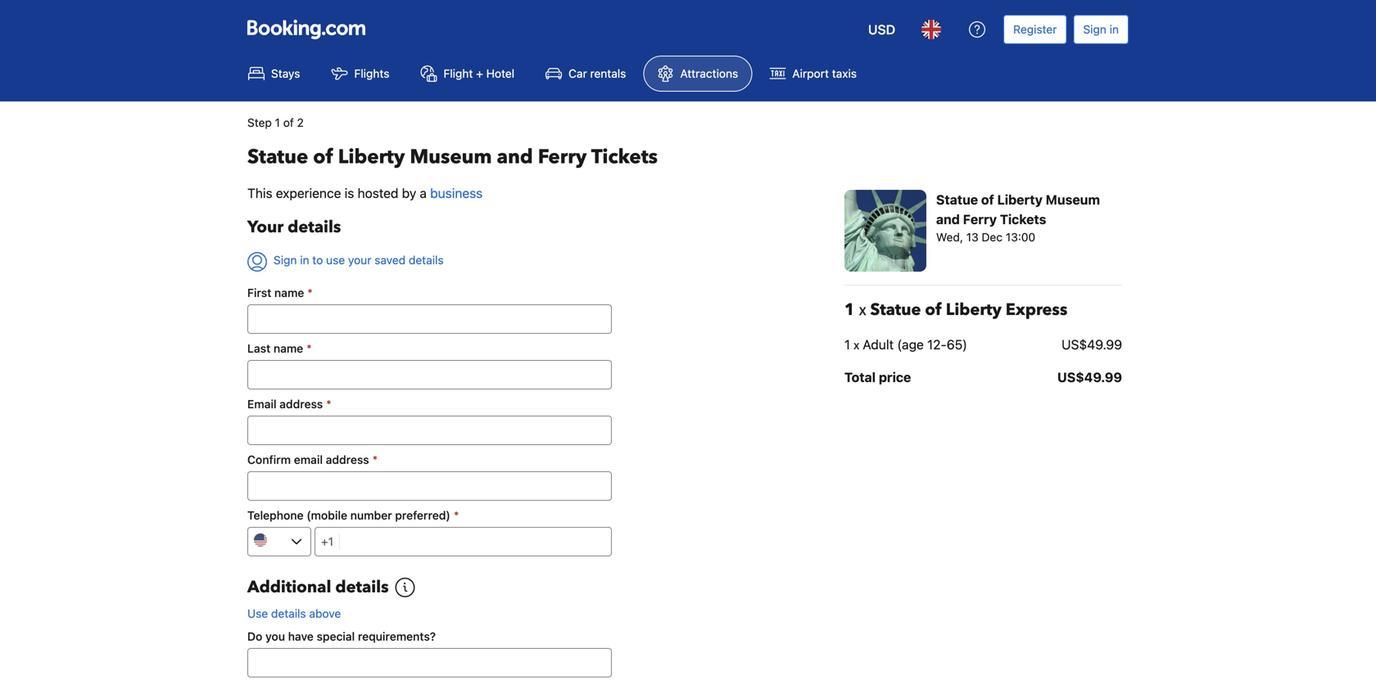 Task type: describe. For each thing, give the bounding box(es) containing it.
1 for 1 𝗑 statue of liberty express
[[845, 299, 855, 322]]

ferry for statue of liberty museum and ferry tickets wed, 13 dec 13:00
[[963, 212, 997, 227]]

adult
[[863, 337, 894, 353]]

tickets for statue of liberty museum and ferry tickets wed, 13 dec 13:00
[[1000, 212, 1046, 227]]

register link
[[1004, 15, 1067, 44]]

additional
[[247, 577, 331, 599]]

dec
[[982, 231, 1003, 244]]

this
[[247, 186, 273, 201]]

usd
[[868, 22, 896, 37]]

sign in to use your saved details
[[274, 254, 444, 267]]

details for additional details
[[335, 577, 389, 599]]

* for last name *
[[307, 342, 312, 356]]

use details above
[[247, 607, 341, 621]]

business link
[[430, 186, 483, 201]]

attractions link
[[643, 56, 752, 92]]

email
[[294, 453, 323, 467]]

last name *
[[247, 342, 312, 356]]

+1
[[321, 535, 333, 549]]

Telephone (mobile number preferred) telephone field
[[340, 528, 612, 557]]

liberty for statue of liberty museum and ferry tickets wed, 13 dec 13:00
[[997, 192, 1043, 208]]

email
[[247, 398, 277, 411]]

0 horizontal spatial address
[[280, 398, 323, 411]]

step
[[247, 116, 272, 129]]

2
[[297, 116, 304, 129]]

flights
[[354, 67, 389, 80]]

a
[[420, 186, 427, 201]]

of inside statue of liberty museum and ferry tickets wed, 13 dec 13:00
[[981, 192, 994, 208]]

sign for sign in to use your saved details
[[274, 254, 297, 267]]

1 horizontal spatial address
[[326, 453, 369, 467]]

liberty for statue of liberty museum and ferry tickets
[[338, 144, 405, 171]]

in for sign in
[[1110, 23, 1119, 36]]

this experience is hosted by a business
[[247, 186, 483, 201]]

statue of liberty museum and ferry tickets wed, 13 dec 13:00
[[936, 192, 1100, 244]]

in for sign in to use your saved details
[[300, 254, 309, 267]]

use details above link
[[247, 607, 341, 621]]

1 𝗑 adult  (age 12-65)
[[845, 337, 968, 353]]

experience
[[276, 186, 341, 201]]

your
[[247, 216, 284, 239]]

1 horizontal spatial statue
[[870, 299, 921, 322]]

us$49.99 for total price
[[1058, 370, 1122, 385]]

of up 'experience'
[[313, 144, 333, 171]]

sign in link
[[1074, 15, 1129, 44]]

do
[[247, 630, 262, 644]]

+
[[476, 67, 483, 80]]

13:00
[[1006, 231, 1036, 244]]

your
[[348, 254, 371, 267]]

of up 12-
[[925, 299, 942, 322]]

to
[[312, 254, 323, 267]]

step 1 of 2
[[247, 116, 304, 129]]

hosted
[[358, 186, 399, 201]]

telephone
[[247, 509, 304, 523]]

(mobile
[[307, 509, 347, 523]]

* for email address *
[[326, 398, 332, 411]]

12-
[[927, 337, 947, 353]]

statue for statue of liberty museum and ferry tickets wed, 13 dec 13:00
[[936, 192, 978, 208]]

have
[[288, 630, 314, 644]]

use
[[247, 607, 268, 621]]

last
[[247, 342, 271, 356]]

0 vertical spatial 1
[[275, 116, 280, 129]]

details right saved
[[409, 254, 444, 267]]

preferred)
[[395, 509, 451, 523]]

express
[[1006, 299, 1068, 322]]

number
[[350, 509, 392, 523]]

65)
[[947, 337, 968, 353]]

flight
[[444, 67, 473, 80]]

use
[[326, 254, 345, 267]]

car rentals link
[[532, 56, 640, 92]]



Task type: locate. For each thing, give the bounding box(es) containing it.
additional details
[[247, 577, 389, 599]]

liberty up hosted
[[338, 144, 405, 171]]

1 vertical spatial sign
[[274, 254, 297, 267]]

confirm email address *
[[247, 453, 378, 467]]

details for your details
[[288, 216, 341, 239]]

𝗑 for statue
[[859, 299, 866, 322]]

booking.com image
[[247, 20, 365, 39]]

requirements?
[[358, 630, 436, 644]]

telephone (mobile number preferred) *
[[247, 509, 459, 523]]

1 vertical spatial and
[[936, 212, 960, 227]]

confirm
[[247, 453, 291, 467]]

0 horizontal spatial statue
[[247, 144, 308, 171]]

sign in
[[1083, 23, 1119, 36]]

0 horizontal spatial ferry
[[538, 144, 587, 171]]

airport taxis
[[792, 67, 857, 80]]

0 vertical spatial us$49.99
[[1062, 337, 1122, 353]]

and for statue of liberty museum and ferry tickets wed, 13 dec 13:00
[[936, 212, 960, 227]]

name
[[274, 286, 304, 300], [274, 342, 303, 356]]

you
[[265, 630, 285, 644]]

of up dec
[[981, 192, 994, 208]]

museum for statue of liberty museum and ferry tickets
[[410, 144, 492, 171]]

liberty up 13:00
[[997, 192, 1043, 208]]

business
[[430, 186, 483, 201]]

0 vertical spatial liberty
[[338, 144, 405, 171]]

1 vertical spatial ferry
[[963, 212, 997, 227]]

2 vertical spatial 1
[[845, 337, 850, 353]]

details up 'above'
[[335, 577, 389, 599]]

special
[[317, 630, 355, 644]]

of
[[283, 116, 294, 129], [313, 144, 333, 171], [981, 192, 994, 208], [925, 299, 942, 322]]

0 vertical spatial sign
[[1083, 23, 1107, 36]]

𝗑 up adult
[[859, 299, 866, 322]]

and
[[497, 144, 533, 171], [936, 212, 960, 227]]

is
[[345, 186, 354, 201]]

0 horizontal spatial and
[[497, 144, 533, 171]]

sign right 'register'
[[1083, 23, 1107, 36]]

liberty
[[338, 144, 405, 171], [997, 192, 1043, 208], [946, 299, 1002, 322]]

1 vertical spatial statue
[[936, 192, 978, 208]]

details up "to"
[[288, 216, 341, 239]]

wed,
[[936, 231, 963, 244]]

car
[[569, 67, 587, 80]]

airport taxis link
[[756, 56, 871, 92]]

ferry for statue of liberty museum and ferry tickets
[[538, 144, 587, 171]]

museum for statue of liberty museum and ferry tickets wed, 13 dec 13:00
[[1046, 192, 1100, 208]]

statue up "1 𝗑 adult  (age 12-65)"
[[870, 299, 921, 322]]

address right the email
[[280, 398, 323, 411]]

1 vertical spatial us$49.99
[[1058, 370, 1122, 385]]

1 vertical spatial in
[[300, 254, 309, 267]]

above
[[309, 607, 341, 621]]

1 vertical spatial tickets
[[1000, 212, 1046, 227]]

1 horizontal spatial tickets
[[1000, 212, 1046, 227]]

liberty up '65)'
[[946, 299, 1002, 322]]

details
[[288, 216, 341, 239], [409, 254, 444, 267], [335, 577, 389, 599], [271, 607, 306, 621]]

0 vertical spatial name
[[274, 286, 304, 300]]

* up telephone (mobile number preferred) phone field
[[454, 509, 459, 523]]

attractions
[[680, 67, 738, 80]]

* for first name *
[[308, 286, 313, 300]]

us$49.99
[[1062, 337, 1122, 353], [1058, 370, 1122, 385]]

Do you have special requirements? field
[[247, 649, 612, 678]]

car rentals
[[569, 67, 626, 80]]

rentals
[[590, 67, 626, 80]]

𝗑 left adult
[[854, 337, 859, 353]]

name right first
[[274, 286, 304, 300]]

1 vertical spatial museum
[[1046, 192, 1100, 208]]

sign
[[1083, 23, 1107, 36], [274, 254, 297, 267]]

first
[[247, 286, 271, 300]]

1 vertical spatial address
[[326, 453, 369, 467]]

* up number
[[372, 453, 378, 467]]

sign for sign in
[[1083, 23, 1107, 36]]

ferry
[[538, 144, 587, 171], [963, 212, 997, 227]]

liberty inside statue of liberty museum and ferry tickets wed, 13 dec 13:00
[[997, 192, 1043, 208]]

hotel
[[486, 67, 515, 80]]

us$49.99 for 1 𝗑 adult  (age 12-65)
[[1062, 337, 1122, 353]]

details for use details above
[[271, 607, 306, 621]]

1 vertical spatial name
[[274, 342, 303, 356]]

1 left adult
[[845, 337, 850, 353]]

tickets
[[591, 144, 658, 171], [1000, 212, 1046, 227]]

statue up wed,
[[936, 192, 978, 208]]

statue
[[247, 144, 308, 171], [936, 192, 978, 208], [870, 299, 921, 322]]

sign in to use your saved details link
[[247, 252, 444, 272]]

in left "to"
[[300, 254, 309, 267]]

0 horizontal spatial sign
[[274, 254, 297, 267]]

None email field
[[247, 416, 612, 446], [247, 472, 612, 501], [247, 416, 612, 446], [247, 472, 612, 501]]

0 vertical spatial 𝗑
[[859, 299, 866, 322]]

tickets inside statue of liberty museum and ferry tickets wed, 13 dec 13:00
[[1000, 212, 1046, 227]]

None field
[[247, 305, 612, 334], [247, 360, 612, 390], [247, 305, 612, 334], [247, 360, 612, 390]]

1 for 1 𝗑 adult  (age 12-65)
[[845, 337, 850, 353]]

statue of liberty museum and ferry tickets
[[247, 144, 658, 171]]

1 right step
[[275, 116, 280, 129]]

1 horizontal spatial sign
[[1083, 23, 1107, 36]]

price
[[879, 370, 911, 385]]

your details
[[247, 216, 341, 239]]

name right last
[[274, 342, 303, 356]]

museum
[[410, 144, 492, 171], [1046, 192, 1100, 208]]

statue down the step 1 of 2
[[247, 144, 308, 171]]

register
[[1013, 23, 1057, 36]]

first name *
[[247, 286, 313, 300]]

sign left "to"
[[274, 254, 297, 267]]

flight + hotel link
[[407, 56, 528, 92]]

by
[[402, 186, 416, 201]]

flight + hotel
[[444, 67, 515, 80]]

0 vertical spatial in
[[1110, 23, 1119, 36]]

* right last
[[307, 342, 312, 356]]

13
[[966, 231, 979, 244]]

1 vertical spatial liberty
[[997, 192, 1043, 208]]

usd button
[[859, 10, 905, 49]]

taxis
[[832, 67, 857, 80]]

statue inside statue of liberty museum and ferry tickets wed, 13 dec 13:00
[[936, 192, 978, 208]]

1 𝗑 statue of liberty express
[[845, 299, 1068, 322]]

2 horizontal spatial statue
[[936, 192, 978, 208]]

name for first name
[[274, 286, 304, 300]]

1 up "1 𝗑 adult  (age 12-65)"
[[845, 299, 855, 322]]

(age
[[897, 337, 924, 353]]

𝗑 for adult
[[854, 337, 859, 353]]

saved
[[375, 254, 406, 267]]

airport
[[792, 67, 829, 80]]

tickets for statue of liberty museum and ferry tickets
[[591, 144, 658, 171]]

ferry inside statue of liberty museum and ferry tickets wed, 13 dec 13:00
[[963, 212, 997, 227]]

1 vertical spatial 𝗑
[[854, 337, 859, 353]]

0 vertical spatial statue
[[247, 144, 308, 171]]

0 horizontal spatial museum
[[410, 144, 492, 171]]

do you have special requirements?
[[247, 630, 436, 644]]

0 vertical spatial address
[[280, 398, 323, 411]]

*
[[308, 286, 313, 300], [307, 342, 312, 356], [326, 398, 332, 411], [372, 453, 378, 467], [454, 509, 459, 523]]

1 horizontal spatial museum
[[1046, 192, 1100, 208]]

email address *
[[247, 398, 332, 411]]

1 horizontal spatial in
[[1110, 23, 1119, 36]]

* up the confirm email address *
[[326, 398, 332, 411]]

2 vertical spatial statue
[[870, 299, 921, 322]]

total price
[[845, 370, 911, 385]]

0 horizontal spatial tickets
[[591, 144, 658, 171]]

of left 2
[[283, 116, 294, 129]]

0 vertical spatial museum
[[410, 144, 492, 171]]

2 vertical spatial liberty
[[946, 299, 1002, 322]]

stays
[[271, 67, 300, 80]]

1
[[275, 116, 280, 129], [845, 299, 855, 322], [845, 337, 850, 353]]

1 vertical spatial 1
[[845, 299, 855, 322]]

stays link
[[234, 56, 314, 92]]

in inside sign in to use your saved details link
[[300, 254, 309, 267]]

1 horizontal spatial and
[[936, 212, 960, 227]]

details up have
[[271, 607, 306, 621]]

and for statue of liberty museum and ferry tickets
[[497, 144, 533, 171]]

name for last name
[[274, 342, 303, 356]]

and inside statue of liberty museum and ferry tickets wed, 13 dec 13:00
[[936, 212, 960, 227]]

address right email
[[326, 453, 369, 467]]

1 horizontal spatial ferry
[[963, 212, 997, 227]]

0 horizontal spatial in
[[300, 254, 309, 267]]

museum inside statue of liberty museum and ferry tickets wed, 13 dec 13:00
[[1046, 192, 1100, 208]]

in
[[1110, 23, 1119, 36], [300, 254, 309, 267]]

total
[[845, 370, 876, 385]]

0 vertical spatial ferry
[[538, 144, 587, 171]]

0 vertical spatial and
[[497, 144, 533, 171]]

statue for statue of liberty museum and ferry tickets
[[247, 144, 308, 171]]

in inside sign in link
[[1110, 23, 1119, 36]]

𝗑
[[859, 299, 866, 322], [854, 337, 859, 353]]

in right 'register'
[[1110, 23, 1119, 36]]

0 vertical spatial tickets
[[591, 144, 658, 171]]

address
[[280, 398, 323, 411], [326, 453, 369, 467]]

flights link
[[317, 56, 403, 92]]

* down "to"
[[308, 286, 313, 300]]



Task type: vqa. For each thing, say whether or not it's contained in the screenshot.
Sign in to use your saved details Link
yes



